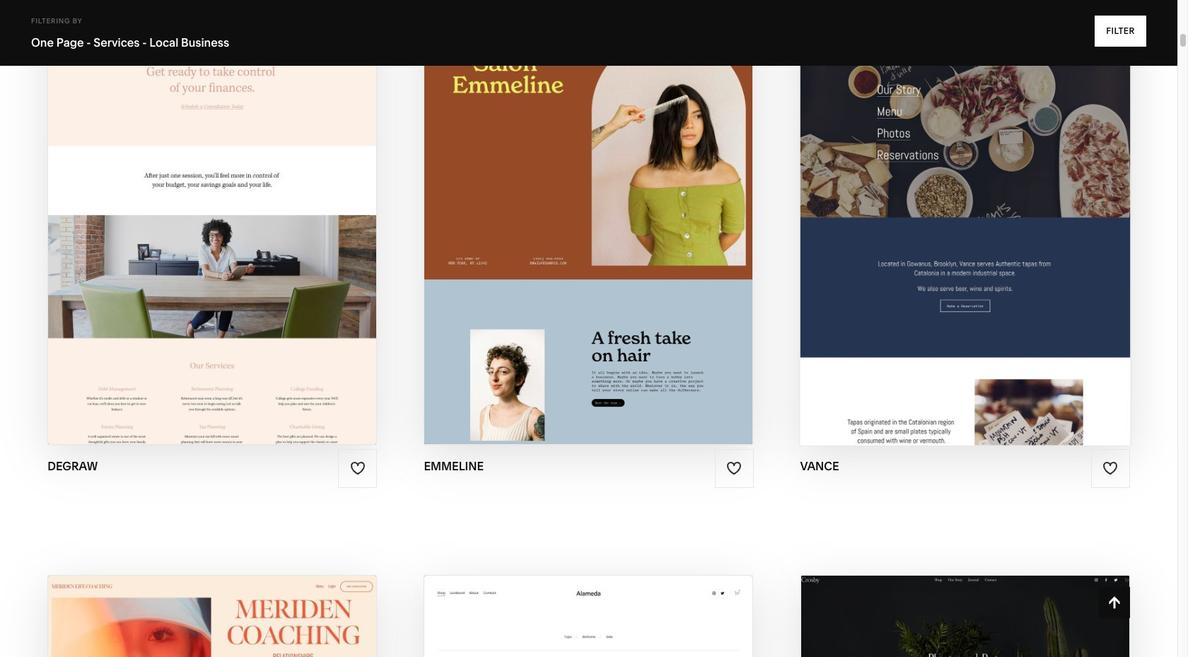 Task type: describe. For each thing, give the bounding box(es) containing it.
add degraw to your favorites list image
[[350, 461, 366, 476]]

alameda image
[[425, 576, 753, 657]]

emmeline image
[[425, 6, 753, 444]]

add emmeline to your favorites list image
[[727, 461, 742, 476]]

crosby image
[[801, 576, 1130, 657]]



Task type: vqa. For each thing, say whether or not it's contained in the screenshot.
Try Squarespace link
no



Task type: locate. For each thing, give the bounding box(es) containing it.
back to top image
[[1107, 595, 1123, 611]]

meriden image
[[48, 576, 377, 657]]

degraw image
[[48, 6, 377, 444]]

vance image
[[800, 4, 1132, 446]]



